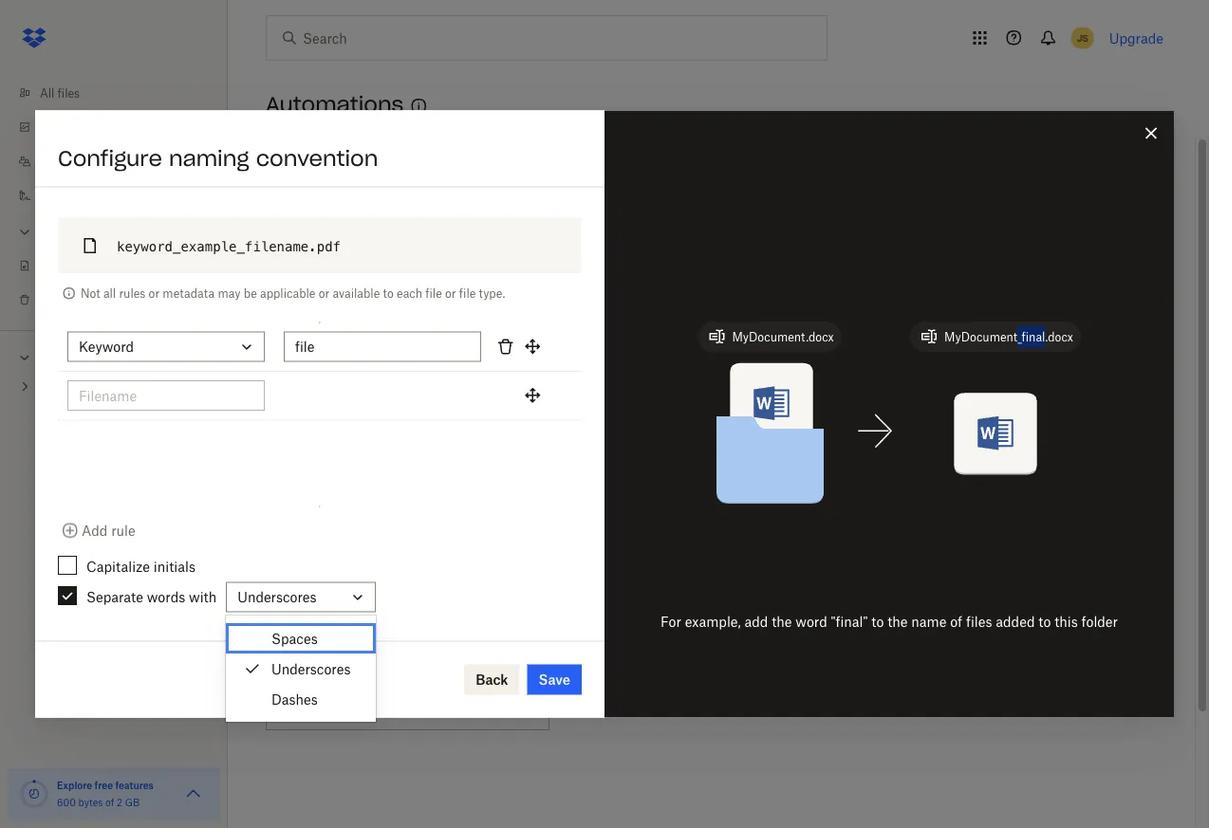 Task type: describe. For each thing, give the bounding box(es) containing it.
1 horizontal spatial of
[[950, 614, 963, 630]]

Filename text field
[[79, 385, 253, 406]]

files inside convert files to pdfs button
[[995, 469, 1021, 486]]

add for add rule
[[82, 523, 108, 539]]

dashes
[[272, 692, 318, 708]]

for
[[661, 614, 682, 630]]

file requests link
[[15, 249, 228, 283]]

folders
[[42, 350, 83, 365]]

1 horizontal spatial file
[[426, 287, 442, 301]]

0 horizontal spatial when
[[126, 216, 170, 234]]

format for file
[[428, 668, 470, 684]]

folder1 button
[[369, 259, 465, 297]]

you
[[150, 288, 166, 300]]

create automated folder
[[58, 145, 328, 171]]

all
[[40, 86, 54, 100]]

click to watch a demo video image
[[408, 95, 430, 118]]

"final"
[[831, 614, 868, 630]]

Enter keyword text field
[[295, 337, 470, 357]]

when inside column header
[[273, 223, 312, 239]]

shared link
[[15, 144, 228, 178]]

add
[[745, 614, 768, 630]]

convert files to pdfs button
[[857, 425, 1156, 530]]

keyword_example_filename.pdf
[[117, 239, 341, 254]]

file inside choose a file format to convert audio files to
[[405, 668, 424, 684]]

configure naming convention
[[58, 145, 378, 171]]

choose an image format to convert files to
[[343, 563, 514, 600]]

file
[[40, 259, 59, 273]]

separate words with
[[86, 589, 217, 606]]

convert for choose a file format to convert audio files to
[[343, 689, 390, 705]]

dialog containing create automated folder
[[35, 111, 1174, 718]]

may
[[218, 287, 241, 301]]

a for file
[[394, 668, 401, 684]]

less
[[40, 225, 65, 239]]

convert
[[941, 469, 991, 486]]

convert files to pdfs
[[941, 469, 1074, 486]]

automated
[[137, 145, 258, 171]]

underscores option
[[226, 654, 376, 684]]

convert for choose an image format to convert files to
[[343, 584, 390, 600]]

600
[[57, 797, 76, 809]]

automation
[[326, 388, 418, 407]]

added inside row
[[307, 270, 346, 286]]

name
[[912, 614, 947, 630]]

list containing all files
[[0, 65, 228, 330]]

free
[[95, 780, 113, 792]]

only
[[126, 288, 147, 300]]

an for choose
[[394, 563, 409, 580]]

access
[[192, 288, 222, 300]]

folder1 link
[[369, 259, 465, 297]]

less image
[[15, 223, 34, 242]]

1 the from the left
[[772, 614, 792, 630]]

add an automation main content
[[258, 137, 1195, 829]]

mydocument
[[945, 330, 1018, 344]]

requests
[[63, 259, 109, 273]]

words
[[147, 589, 185, 606]]

when column header
[[266, 211, 685, 252]]

them
[[228, 372, 267, 390]]

rename
[[168, 372, 225, 390]]

not
[[81, 287, 100, 301]]

underscores inside "button"
[[238, 589, 317, 605]]

set
[[642, 469, 664, 486]]

are
[[209, 216, 233, 234]]

an for add
[[301, 388, 321, 407]]

create
[[58, 145, 131, 171]]

this
[[1055, 614, 1078, 630]]

add rule button
[[59, 520, 135, 542]]

gb
[[125, 797, 140, 809]]

files right name
[[966, 614, 992, 630]]

word
[[796, 614, 828, 630]]

with
[[189, 589, 217, 606]]

files inside all files link
[[57, 86, 80, 100]]

2
[[117, 797, 123, 809]]

pdfs
[[1040, 469, 1074, 486]]

rules
[[119, 287, 146, 301]]

to inside row
[[349, 270, 362, 286]]

rule inside "button"
[[678, 469, 702, 486]]

3 cell from the left
[[1142, 252, 1157, 306]]

choose an image format to convert files to button
[[258, 530, 557, 634]]

file requests
[[40, 259, 109, 273]]

separate
[[86, 589, 143, 606]]

for example, add the word "final" to the name of files added to this folder
[[661, 614, 1118, 630]]

folder permissions image
[[226, 286, 241, 301]]

choose a file format to convert audio files to button
[[258, 634, 557, 739]]

set a rule that renames files
[[642, 469, 819, 486]]

table inside "add an automation" main content
[[266, 211, 1157, 306]]

capitalize initials
[[86, 559, 196, 575]]

add rule
[[82, 523, 135, 539]]

spaces
[[272, 631, 318, 647]]

1 column header from the left
[[685, 211, 948, 252]]



Task type: vqa. For each thing, say whether or not it's contained in the screenshot.
UPLOAD
no



Task type: locate. For each thing, give the bounding box(es) containing it.
2 horizontal spatial file
[[459, 287, 476, 301]]

0 horizontal spatial add
[[82, 523, 108, 539]]

when
[[126, 216, 170, 234], [273, 223, 312, 239]]

1 horizontal spatial rule
[[678, 469, 702, 486]]

0 horizontal spatial or
[[149, 287, 160, 301]]

file
[[426, 287, 442, 301], [459, 287, 476, 301], [405, 668, 424, 684]]

a right "set"
[[667, 469, 675, 486]]

choose for choose a file format to convert audio files to
[[343, 668, 390, 684]]

of left 2
[[105, 797, 114, 809]]

1 vertical spatial added
[[307, 270, 346, 286]]

2 horizontal spatial added
[[996, 614, 1035, 630]]

0 horizontal spatial added
[[236, 216, 283, 234]]

0 vertical spatial convert
[[343, 584, 390, 600]]

files down image
[[393, 584, 419, 600]]

0 vertical spatial choose
[[343, 563, 390, 580]]

_final
[[1018, 330, 1046, 344]]

format inside choose an image format to convert files to
[[456, 563, 497, 580]]

1 horizontal spatial when
[[273, 223, 312, 239]]

folders button
[[0, 343, 228, 371]]

explore
[[57, 780, 92, 792]]

list
[[0, 65, 228, 330]]

choose inside choose an image format to convert files to
[[343, 563, 390, 580]]

choose inside choose a file format to convert audio files to
[[343, 668, 390, 684]]

choose for choose an image format to convert files to
[[343, 563, 390, 580]]

folder right this
[[1082, 614, 1118, 630]]

0 horizontal spatial a
[[394, 668, 401, 684]]

photos link
[[15, 110, 228, 144]]

not all rules or metadata may be applicable or available to each file or file type.
[[81, 287, 505, 301]]

audio
[[393, 689, 428, 705]]

2 the from the left
[[888, 614, 908, 630]]

have
[[169, 288, 190, 300]]

format for image
[[456, 563, 497, 580]]

1 vertical spatial underscores
[[272, 661, 351, 677]]

underscores up the spaces
[[238, 589, 317, 605]]

file down "folder1"
[[426, 287, 442, 301]]

add inside main content
[[266, 388, 297, 407]]

mydocument.docx
[[732, 330, 834, 344]]

1 choose from the top
[[343, 563, 390, 580]]

example,
[[685, 614, 741, 630]]

files inside choose a file format to convert audio files to
[[432, 689, 458, 705]]

mydocument _final .docx
[[945, 330, 1074, 344]]

1 vertical spatial convert
[[343, 689, 390, 705]]

files right "all" on the left of the page
[[57, 86, 80, 100]]

be
[[244, 287, 257, 301]]

added up available
[[307, 270, 346, 286]]

2 convert from the top
[[343, 689, 390, 705]]

0 vertical spatial add
[[266, 388, 297, 407]]

only you have access
[[126, 288, 222, 300]]

rule up capitalize
[[111, 523, 135, 539]]

format
[[456, 563, 497, 580], [428, 668, 470, 684]]

folder1
[[411, 271, 450, 285]]

files added to row
[[266, 252, 1157, 306]]

1 vertical spatial of
[[105, 797, 114, 809]]

1 cell from the left
[[685, 252, 948, 306]]

metadata
[[163, 287, 215, 301]]

file up "audio" at the left bottom of page
[[405, 668, 424, 684]]

Underscores button
[[226, 582, 376, 613]]

table
[[266, 211, 1157, 306]]

table containing when
[[266, 211, 1157, 306]]

1 vertical spatial an
[[394, 563, 409, 580]]

the left name
[[888, 614, 908, 630]]

deleted
[[40, 293, 82, 307]]

convert inside choose an image format to convert files to
[[343, 584, 390, 600]]

files left are
[[174, 216, 205, 234]]

deleted files link
[[15, 283, 228, 317]]

0 horizontal spatial the
[[772, 614, 792, 630]]

files right convert
[[995, 469, 1021, 486]]

.docx
[[1046, 330, 1074, 344]]

folder down automations
[[264, 145, 328, 171]]

list box
[[226, 624, 376, 715]]

features
[[115, 780, 154, 792]]

available
[[333, 287, 380, 301]]

initials
[[154, 559, 196, 575]]

files
[[57, 86, 80, 100], [174, 216, 205, 234], [85, 293, 107, 307], [792, 469, 819, 486], [995, 469, 1021, 486], [393, 584, 419, 600], [966, 614, 992, 630], [432, 689, 458, 705]]

add right "rename"
[[266, 388, 297, 407]]

an left image
[[394, 563, 409, 580]]

explore free features 600 bytes of 2 gb
[[57, 780, 154, 809]]

underscores
[[238, 589, 317, 605], [272, 661, 351, 677]]

a inside "button"
[[667, 469, 675, 486]]

1 vertical spatial choose
[[343, 668, 390, 684]]

an left automation
[[301, 388, 321, 407]]

0 vertical spatial format
[[456, 563, 497, 580]]

bytes
[[78, 797, 103, 809]]

cell
[[685, 252, 948, 306], [948, 252, 1157, 306], [1142, 252, 1157, 306]]

convert
[[343, 584, 390, 600], [343, 689, 390, 705]]

or right only
[[149, 287, 160, 301]]

rule
[[678, 469, 702, 486], [111, 523, 135, 539]]

all files
[[40, 86, 80, 100]]

upgrade
[[1110, 30, 1164, 46]]

quota usage element
[[19, 779, 49, 810]]

1 vertical spatial format
[[428, 668, 470, 684]]

files right deleted
[[85, 293, 107, 307]]

format right image
[[456, 563, 497, 580]]

files are added to
[[174, 216, 302, 234]]

files inside set a rule that renames files "button"
[[792, 469, 819, 486]]

each
[[397, 287, 422, 301]]

2 column header from the left
[[948, 211, 1157, 252]]

added up keyword_example_filename.pdf
[[236, 216, 283, 234]]

1 vertical spatial rule
[[111, 523, 135, 539]]

0 horizontal spatial folder
[[264, 145, 328, 171]]

1 horizontal spatial add
[[266, 388, 297, 407]]

an inside choose an image format to convert files to
[[394, 563, 409, 580]]

add inside button
[[82, 523, 108, 539]]

0 vertical spatial folder
[[264, 145, 328, 171]]

capitalize
[[86, 559, 150, 575]]

1 vertical spatial folder
[[1082, 614, 1118, 630]]

or down "folder1"
[[445, 287, 456, 301]]

1 vertical spatial a
[[394, 668, 401, 684]]

1 horizontal spatial added
[[307, 270, 346, 286]]

convention
[[256, 145, 378, 171]]

rename them to
[[168, 372, 286, 390]]

the right add
[[772, 614, 792, 630]]

format up "audio" at the left bottom of page
[[428, 668, 470, 684]]

upgrade link
[[1110, 30, 1164, 46]]

list box containing spaces
[[226, 624, 376, 715]]

file left type.
[[459, 287, 476, 301]]

1 horizontal spatial folder
[[1082, 614, 1118, 630]]

0 horizontal spatial an
[[301, 388, 321, 407]]

underscores inside option
[[272, 661, 351, 677]]

that
[[706, 469, 731, 486]]

add an automation
[[266, 388, 418, 407]]

Folder name text field
[[164, 253, 571, 274]]

naming
[[169, 145, 249, 171]]

rule left that
[[678, 469, 702, 486]]

files right "audio" at the left bottom of page
[[432, 689, 458, 705]]

a inside choose a file format to convert audio files to
[[394, 668, 401, 684]]

or
[[149, 287, 160, 301], [319, 287, 330, 301], [445, 287, 456, 301]]

added
[[236, 216, 283, 234], [307, 270, 346, 286], [996, 614, 1035, 630]]

2 choose from the top
[[343, 668, 390, 684]]

applicable
[[260, 287, 316, 301]]

2 or from the left
[[319, 287, 330, 301]]

1 horizontal spatial the
[[888, 614, 908, 630]]

0 vertical spatial underscores
[[238, 589, 317, 605]]

1 horizontal spatial a
[[667, 469, 675, 486]]

1 horizontal spatial an
[[394, 563, 409, 580]]

0 vertical spatial rule
[[678, 469, 702, 486]]

added left this
[[996, 614, 1035, 630]]

column header
[[685, 211, 948, 252], [948, 211, 1157, 252]]

files added to
[[273, 270, 362, 286]]

0 vertical spatial added
[[236, 216, 283, 234]]

a up "audio" at the left bottom of page
[[394, 668, 401, 684]]

2 cell from the left
[[948, 252, 1157, 306]]

dialog
[[35, 111, 1174, 718]]

choose a file format to convert audio files to
[[343, 668, 486, 705]]

to
[[287, 216, 302, 234], [349, 270, 362, 286], [383, 287, 394, 301], [271, 372, 286, 390], [1024, 469, 1037, 486], [501, 563, 514, 580], [423, 584, 435, 600], [872, 614, 884, 630], [1039, 614, 1051, 630], [473, 668, 486, 684], [461, 689, 474, 705]]

1 vertical spatial add
[[82, 523, 108, 539]]

a for rule
[[667, 469, 675, 486]]

or down files added to
[[319, 287, 330, 301]]

1 convert from the top
[[343, 584, 390, 600]]

add up capitalize
[[82, 523, 108, 539]]

0 vertical spatial a
[[667, 469, 675, 486]]

convert inside choose a file format to convert audio files to
[[343, 689, 390, 705]]

add for add an automation
[[266, 388, 297, 407]]

0 horizontal spatial rule
[[111, 523, 135, 539]]

2 horizontal spatial or
[[445, 287, 456, 301]]

underscores up dashes
[[272, 661, 351, 677]]

then
[[126, 372, 164, 390]]

image
[[413, 563, 452, 580]]

shared
[[40, 154, 79, 169]]

files inside choose an image format to convert files to
[[393, 584, 419, 600]]

0 horizontal spatial of
[[105, 797, 114, 809]]

all
[[103, 287, 116, 301]]

all files link
[[15, 76, 228, 110]]

1 or from the left
[[149, 287, 160, 301]]

0 vertical spatial of
[[950, 614, 963, 630]]

when up file requests link
[[126, 216, 170, 234]]

automations
[[266, 91, 404, 118]]

photos
[[40, 120, 77, 134]]

deleted files
[[40, 293, 107, 307]]

files inside the deleted files link
[[85, 293, 107, 307]]

when up 'files'
[[273, 223, 312, 239]]

type.
[[479, 287, 505, 301]]

2 vertical spatial added
[[996, 614, 1035, 630]]

configure
[[58, 145, 162, 171]]

when row
[[266, 211, 1157, 252]]

of
[[950, 614, 963, 630], [105, 797, 114, 809]]

add
[[266, 388, 297, 407], [82, 523, 108, 539]]

of right name
[[950, 614, 963, 630]]

0 horizontal spatial file
[[405, 668, 424, 684]]

renames
[[735, 469, 789, 486]]

0 vertical spatial an
[[301, 388, 321, 407]]

rule inside button
[[111, 523, 135, 539]]

3 or from the left
[[445, 287, 456, 301]]

files right renames
[[792, 469, 819, 486]]

format inside choose a file format to convert audio files to
[[428, 668, 470, 684]]

of inside explore free features 600 bytes of 2 gb
[[105, 797, 114, 809]]

dropbox image
[[15, 19, 53, 57]]

1 horizontal spatial or
[[319, 287, 330, 301]]



